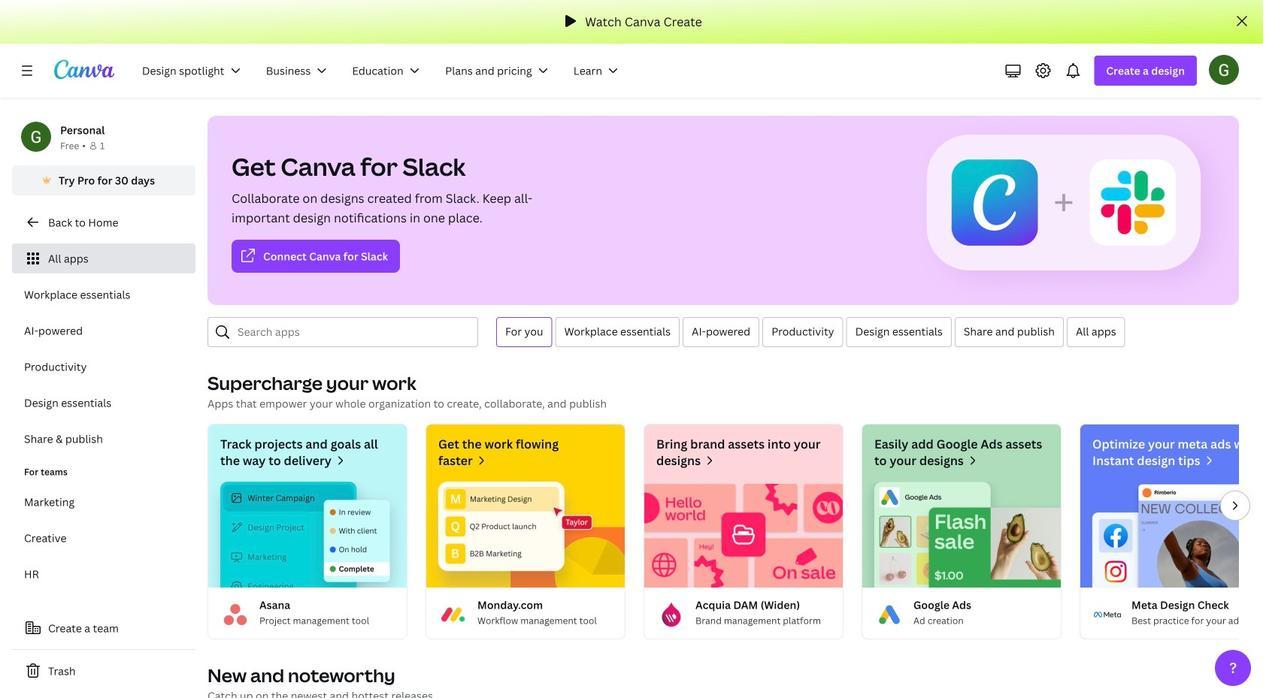 Task type: locate. For each thing, give the bounding box(es) containing it.
an image of the canva logo, a plus sign and the slack logo image
[[921, 116, 1240, 305]]

acquia dam (widen) image
[[645, 482, 843, 588], [657, 600, 687, 630]]

0 vertical spatial list
[[12, 244, 196, 454]]

meta design check image
[[1081, 482, 1264, 588]]

1 list from the top
[[12, 244, 196, 454]]

list
[[12, 244, 196, 454], [12, 487, 196, 626]]

gary orlando image
[[1210, 55, 1240, 85]]

0 vertical spatial acquia dam (widen) image
[[645, 482, 843, 588]]

meta design check image
[[1093, 600, 1123, 630]]

monday.com image
[[426, 482, 625, 588]]

asana image
[[208, 482, 407, 588]]

1 vertical spatial list
[[12, 487, 196, 626]]



Task type: vqa. For each thing, say whether or not it's contained in the screenshot.
google ads IMAGE
yes



Task type: describe. For each thing, give the bounding box(es) containing it.
1 vertical spatial acquia dam (widen) image
[[657, 600, 687, 630]]

top level navigation element
[[132, 56, 634, 86]]

google ads image
[[875, 600, 905, 630]]

Input field to search for apps search field
[[238, 318, 469, 347]]

google ads image
[[863, 482, 1061, 588]]

2 list from the top
[[12, 487, 196, 626]]

monday.com image
[[439, 600, 469, 630]]

asana image
[[220, 600, 250, 630]]



